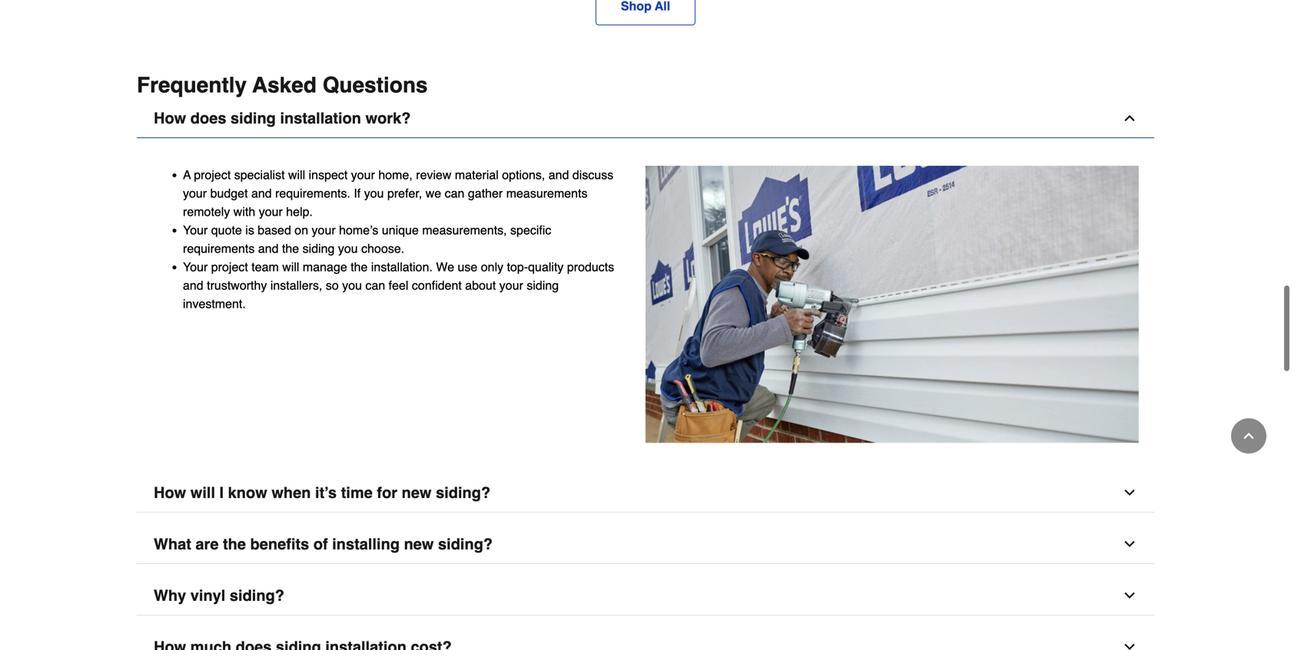 Task type: vqa. For each thing, say whether or not it's contained in the screenshot.
topmost 4.
no



Task type: locate. For each thing, give the bounding box(es) containing it.
it's
[[315, 485, 337, 502]]

we
[[436, 260, 454, 274]]

project
[[194, 168, 231, 182], [211, 260, 248, 274]]

how does siding installation work? button
[[137, 99, 1154, 138]]

installing
[[332, 536, 400, 554]]

new
[[402, 485, 432, 502], [404, 536, 434, 554]]

new inside button
[[402, 485, 432, 502]]

the down on
[[282, 242, 299, 256]]

so
[[326, 279, 339, 293]]

1 vertical spatial how
[[154, 485, 186, 502]]

the
[[282, 242, 299, 256], [351, 260, 368, 274], [223, 536, 246, 554]]

you down home's
[[338, 242, 358, 256]]

chevron down image inside why vinyl siding? button
[[1122, 589, 1137, 604]]

project up trustworthy
[[211, 260, 248, 274]]

team
[[251, 260, 279, 274]]

0 horizontal spatial chevron up image
[[1122, 111, 1137, 126]]

3 chevron down image from the top
[[1122, 640, 1137, 651]]

2 vertical spatial you
[[342, 279, 362, 293]]

your up based
[[259, 205, 283, 219]]

2 how from the top
[[154, 485, 186, 502]]

siding? inside what are the benefits of installing new siding? 'button'
[[438, 536, 493, 554]]

choose.
[[361, 242, 404, 256]]

siding down frequently asked questions
[[231, 109, 276, 127]]

your down a at top left
[[183, 186, 207, 201]]

how inside button
[[154, 109, 186, 127]]

1 vertical spatial chevron up image
[[1241, 429, 1256, 444]]

2 vertical spatial chevron down image
[[1122, 640, 1137, 651]]

2 vertical spatial siding?
[[230, 588, 284, 605]]

1 how from the top
[[154, 109, 186, 127]]

1 vertical spatial siding
[[303, 242, 335, 256]]

0 vertical spatial chevron down image
[[1122, 537, 1137, 553]]

1 chevron down image from the top
[[1122, 537, 1137, 553]]

how for how does siding installation work?
[[154, 109, 186, 127]]

help.
[[286, 205, 313, 219]]

0 vertical spatial can
[[445, 186, 464, 201]]

what are the benefits of installing new siding? button
[[137, 526, 1154, 565]]

asked
[[252, 73, 317, 98]]

0 vertical spatial chevron up image
[[1122, 111, 1137, 126]]

1 vertical spatial project
[[211, 260, 248, 274]]

0 vertical spatial you
[[364, 186, 384, 201]]

review
[[416, 168, 451, 182]]

your up if
[[351, 168, 375, 182]]

time
[[341, 485, 373, 502]]

0 vertical spatial the
[[282, 242, 299, 256]]

frequently
[[137, 73, 247, 98]]

we
[[426, 186, 441, 201]]

0 vertical spatial how
[[154, 109, 186, 127]]

confident
[[412, 279, 462, 293]]

can left feel
[[365, 279, 385, 293]]

the right are
[[223, 536, 246, 554]]

will up requirements.
[[288, 168, 305, 182]]

you right so
[[342, 279, 362, 293]]

1 vertical spatial the
[[351, 260, 368, 274]]

options,
[[502, 168, 545, 182]]

your down requirements
[[183, 260, 208, 274]]

1 vertical spatial your
[[183, 260, 208, 274]]

new right for
[[402, 485, 432, 502]]

0 vertical spatial your
[[183, 223, 208, 237]]

2 vertical spatial will
[[190, 485, 215, 502]]

1 horizontal spatial chevron up image
[[1241, 429, 1256, 444]]

siding up "manage"
[[303, 242, 335, 256]]

0 vertical spatial new
[[402, 485, 432, 502]]

the down choose.
[[351, 260, 368, 274]]

2 vertical spatial siding
[[527, 279, 559, 293]]

1 vertical spatial siding?
[[438, 536, 493, 554]]

0 horizontal spatial siding
[[231, 109, 276, 127]]

how for how will i know when it's time for new siding?
[[154, 485, 186, 502]]

will inside button
[[190, 485, 215, 502]]

you right if
[[364, 186, 384, 201]]

chevron down image
[[1122, 486, 1137, 501]]

chevron up image
[[1122, 111, 1137, 126], [1241, 429, 1256, 444]]

siding?
[[436, 485, 490, 502], [438, 536, 493, 554], [230, 588, 284, 605]]

only
[[481, 260, 503, 274]]

2 vertical spatial the
[[223, 536, 246, 554]]

and
[[548, 168, 569, 182], [251, 186, 272, 201], [258, 242, 279, 256], [183, 279, 203, 293]]

0 vertical spatial siding
[[231, 109, 276, 127]]

your
[[183, 223, 208, 237], [183, 260, 208, 274]]

use
[[458, 260, 477, 274]]

trustworthy
[[207, 279, 267, 293]]

siding down quality
[[527, 279, 559, 293]]

1 vertical spatial you
[[338, 242, 358, 256]]

frequently asked questions
[[137, 73, 428, 98]]

remotely
[[183, 205, 230, 219]]

prefer,
[[387, 186, 422, 201]]

installation.
[[371, 260, 433, 274]]

how up what
[[154, 485, 186, 502]]

quality
[[528, 260, 564, 274]]

how
[[154, 109, 186, 127], [154, 485, 186, 502]]

your
[[351, 168, 375, 182], [183, 186, 207, 201], [259, 205, 283, 219], [312, 223, 336, 237], [499, 279, 523, 293]]

work?
[[365, 109, 411, 127]]

if
[[354, 186, 361, 201]]

about
[[465, 279, 496, 293]]

1 vertical spatial new
[[404, 536, 434, 554]]

new right installing
[[404, 536, 434, 554]]

how inside button
[[154, 485, 186, 502]]

why vinyl siding? button
[[137, 577, 1154, 616]]

will
[[288, 168, 305, 182], [282, 260, 299, 274], [190, 485, 215, 502]]

can right we
[[445, 186, 464, 201]]

what are the benefits of installing new siding?
[[154, 536, 493, 554]]

how left does
[[154, 109, 186, 127]]

siding
[[231, 109, 276, 127], [303, 242, 335, 256], [527, 279, 559, 293]]

chevron down image for why vinyl siding?
[[1122, 589, 1137, 604]]

home,
[[378, 168, 413, 182]]

your down remotely
[[183, 223, 208, 237]]

project up budget
[[194, 168, 231, 182]]

and up "investment."
[[183, 279, 203, 293]]

chevron down image for what are the benefits of installing new siding?
[[1122, 537, 1137, 553]]

siding inside button
[[231, 109, 276, 127]]

will up installers,
[[282, 260, 299, 274]]

2 chevron down image from the top
[[1122, 589, 1137, 604]]

will left the i
[[190, 485, 215, 502]]

0 horizontal spatial the
[[223, 536, 246, 554]]

on
[[295, 223, 308, 237]]

inspect
[[309, 168, 348, 182]]

chevron down image
[[1122, 537, 1137, 553], [1122, 589, 1137, 604], [1122, 640, 1137, 651]]

you
[[364, 186, 384, 201], [338, 242, 358, 256], [342, 279, 362, 293]]

can
[[445, 186, 464, 201], [365, 279, 385, 293]]

2 horizontal spatial siding
[[527, 279, 559, 293]]

specialist
[[234, 168, 285, 182]]

based
[[258, 223, 291, 237]]

1 your from the top
[[183, 223, 208, 237]]

and down specialist
[[251, 186, 272, 201]]

1 vertical spatial chevron down image
[[1122, 589, 1137, 604]]

chevron down image inside what are the benefits of installing new siding? 'button'
[[1122, 537, 1137, 553]]

1 vertical spatial can
[[365, 279, 385, 293]]

0 vertical spatial siding?
[[436, 485, 490, 502]]



Task type: describe. For each thing, give the bounding box(es) containing it.
measurements,
[[422, 223, 507, 237]]

budget
[[210, 186, 248, 201]]

investment.
[[183, 297, 246, 311]]

measurements
[[506, 186, 588, 201]]

how does siding installation work?
[[154, 109, 411, 127]]

are
[[196, 536, 219, 554]]

material
[[455, 168, 499, 182]]

new inside 'button'
[[404, 536, 434, 554]]

how will i know when it's time for new siding?
[[154, 485, 490, 502]]

requirements.
[[275, 186, 350, 201]]

your right on
[[312, 223, 336, 237]]

what
[[154, 536, 191, 554]]

why vinyl siding?
[[154, 588, 284, 605]]

gather
[[468, 186, 503, 201]]

scroll to top element
[[1231, 419, 1266, 454]]

2 horizontal spatial the
[[351, 260, 368, 274]]

0 horizontal spatial can
[[365, 279, 385, 293]]

quote
[[211, 223, 242, 237]]

siding? inside why vinyl siding? button
[[230, 588, 284, 605]]

vinyl
[[190, 588, 225, 605]]

installers,
[[270, 279, 322, 293]]

2 your from the top
[[183, 260, 208, 274]]

siding? inside the how will i know when it's time for new siding? button
[[436, 485, 490, 502]]

benefits
[[250, 536, 309, 554]]

chevron up image inside scroll to top element
[[1241, 429, 1256, 444]]

feel
[[389, 279, 408, 293]]

products
[[567, 260, 614, 274]]

1 horizontal spatial the
[[282, 242, 299, 256]]

and up team
[[258, 242, 279, 256]]

your down top- at the left of page
[[499, 279, 523, 293]]

does
[[190, 109, 226, 127]]

questions
[[323, 73, 428, 98]]

how will i know when it's time for new siding? button
[[137, 474, 1154, 513]]

chevron up image inside how does siding installation work? button
[[1122, 111, 1137, 126]]

manage
[[303, 260, 347, 274]]

know
[[228, 485, 267, 502]]

i
[[219, 485, 224, 502]]

1 horizontal spatial can
[[445, 186, 464, 201]]

0 vertical spatial will
[[288, 168, 305, 182]]

discuss
[[572, 168, 613, 182]]

home's
[[339, 223, 378, 237]]

1 horizontal spatial siding
[[303, 242, 335, 256]]

a professional independent installer in a blue lowe's vest installing siding on a home. image
[[646, 166, 1139, 444]]

specific
[[510, 223, 551, 237]]

why
[[154, 588, 186, 605]]

the inside what are the benefits of installing new siding? 'button'
[[223, 536, 246, 554]]

is
[[245, 223, 254, 237]]

requirements
[[183, 242, 255, 256]]

1 vertical spatial will
[[282, 260, 299, 274]]

a project specialist will inspect your home, review material options, and discuss your budget and requirements. if you prefer, we can gather measurements remotely with your help. your quote is based on your home's unique measurements, specific requirements and the siding you choose. your project team will manage the installation. we use only top-quality products and trustworthy installers, so you can feel confident about your siding investment.
[[183, 168, 614, 311]]

0 vertical spatial project
[[194, 168, 231, 182]]

when
[[272, 485, 311, 502]]

and up measurements
[[548, 168, 569, 182]]

for
[[377, 485, 397, 502]]

installation
[[280, 109, 361, 127]]

with
[[233, 205, 255, 219]]

top-
[[507, 260, 528, 274]]

of
[[313, 536, 328, 554]]

unique
[[382, 223, 419, 237]]

a
[[183, 168, 191, 182]]



